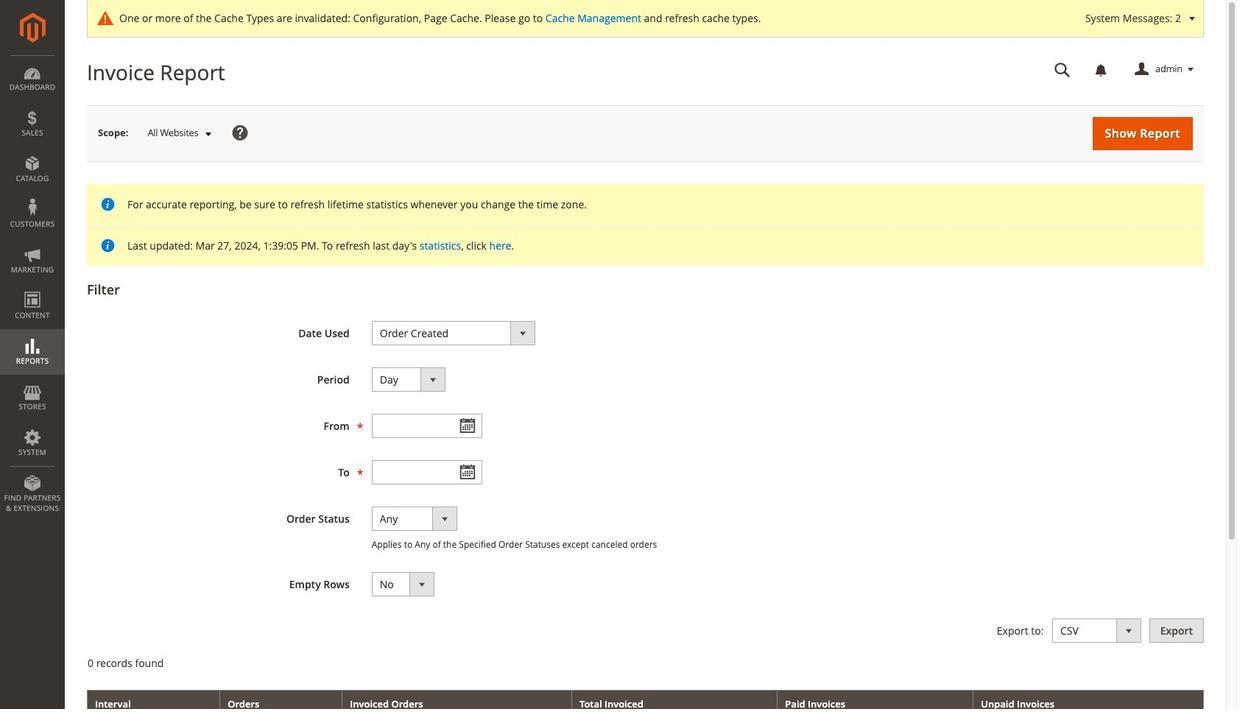 Task type: describe. For each thing, give the bounding box(es) containing it.
magento admin panel image
[[20, 13, 45, 43]]



Task type: vqa. For each thing, say whether or not it's contained in the screenshot.
text field
yes



Task type: locate. For each thing, give the bounding box(es) containing it.
menu bar
[[0, 55, 65, 521]]

None text field
[[1045, 57, 1081, 83], [372, 414, 482, 438], [372, 460, 482, 485], [1045, 57, 1081, 83], [372, 414, 482, 438], [372, 460, 482, 485]]



